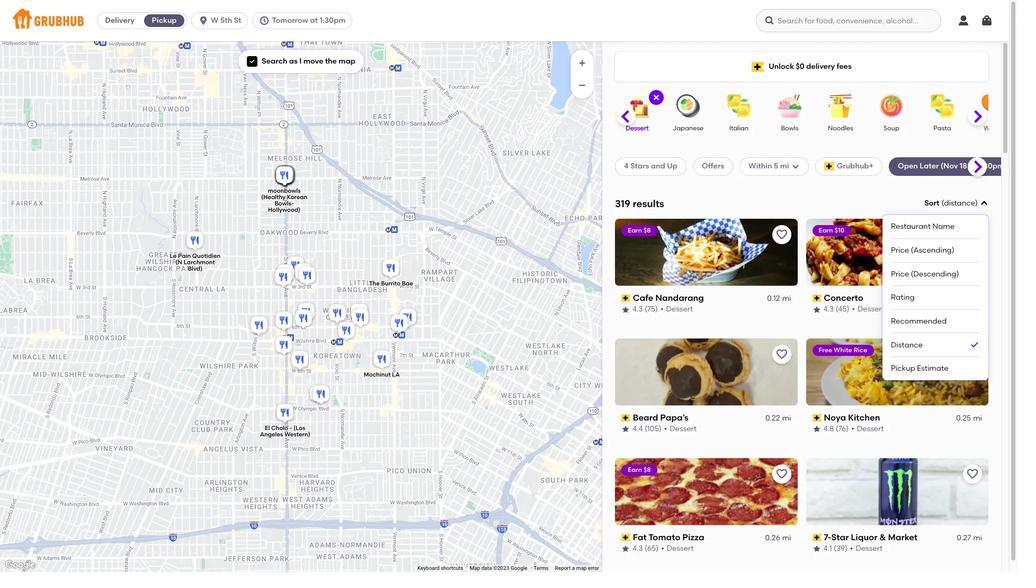 Task type: vqa. For each thing, say whether or not it's contained in the screenshot.


Task type: describe. For each thing, give the bounding box(es) containing it.
beard papa's logo image
[[615, 338, 798, 406]]

cafe
[[633, 293, 654, 303]]

bae
[[402, 280, 413, 287]]

delivery
[[807, 62, 835, 71]]

subscription pass image for concerto
[[813, 295, 822, 302]]

4.3 (75)
[[633, 305, 658, 314]]

japanese
[[673, 125, 704, 132]]

• for beard papa's
[[664, 425, 667, 434]]

dessert down concerto link
[[858, 305, 885, 314]]

(n
[[175, 259, 182, 266]]

slurpin' ramen bar image
[[289, 349, 310, 373]]

recommended
[[891, 317, 947, 326]]

the
[[369, 280, 380, 287]]

(75)
[[645, 305, 658, 314]]

hollywood)
[[268, 207, 300, 214]]

(76)
[[836, 425, 849, 434]]

concerto link
[[813, 292, 983, 304]]

4.1 (39)
[[824, 544, 848, 553]]

search as i move the map
[[262, 57, 356, 66]]

mi for fat tomato pizza
[[783, 534, 792, 543]]

japanese image
[[670, 94, 707, 118]]

cafe nandarang logo image
[[615, 219, 798, 286]]

(65)
[[645, 544, 659, 553]]

free white rice
[[819, 346, 868, 354]]

rethink ice cream (lactose-free/tummy-friendly) image
[[275, 165, 296, 188]]

7-star liquor & market image
[[293, 262, 314, 285]]

within 5 mi
[[749, 162, 789, 171]]

lulubowls (hawaiian-inspired bowls- hollywood) image
[[275, 165, 296, 188]]

larchmont
[[183, 259, 215, 266]]

offers
[[702, 162, 725, 171]]

tomorrow
[[272, 16, 308, 25]]

mochinut la image
[[371, 349, 392, 372]]

mi right 5
[[780, 162, 789, 171]]

results
[[633, 197, 665, 210]]

svg image inside field
[[980, 199, 989, 208]]

fat
[[633, 532, 647, 542]]

beard papa's image
[[273, 310, 294, 333]]

mi for 7-star liquor & market
[[974, 534, 983, 543]]

name
[[933, 222, 955, 231]]

price for price (descending)
[[891, 269, 910, 279]]

cafe mak image
[[397, 307, 418, 330]]

italian image
[[721, 94, 758, 118]]

• dessert for beard papa's
[[664, 425, 697, 434]]

stars
[[631, 162, 649, 171]]

(ascending)
[[911, 246, 955, 255]]

5
[[774, 162, 779, 171]]

plus icon image
[[577, 58, 588, 68]]

keyboard
[[418, 566, 440, 571]]

soup image
[[873, 94, 910, 118]]

toe bang cafe image
[[348, 302, 370, 325]]

report
[[555, 566, 571, 571]]

dessert image
[[619, 94, 656, 118]]

price for price (ascending)
[[891, 246, 910, 255]]

pickup for pickup estimate
[[891, 364, 916, 373]]

the burrito bae
[[369, 280, 413, 287]]

4.3 for cafe nandarang
[[633, 305, 643, 314]]

grubhub plus flag logo image for unlock $0 delivery fees
[[752, 62, 765, 72]]

1:30pm
[[320, 16, 346, 25]]

star icon image for noya kitchen
[[813, 425, 821, 434]]

4.4
[[633, 425, 643, 434]]

save this restaurant button for 4.3 (65)
[[772, 465, 792, 484]]

boba time image
[[350, 307, 371, 330]]

distance option
[[891, 334, 980, 357]]

sort
[[925, 199, 940, 208]]

4.1
[[824, 544, 832, 553]]

• for fat tomato pizza
[[661, 544, 664, 553]]

subscription pass image for fat tomato pizza
[[622, 534, 631, 542]]

wasabi japanese noodle house image
[[336, 320, 357, 343]]

0.22
[[766, 414, 780, 423]]

noya kitchen image
[[297, 265, 318, 288]]

distance
[[945, 199, 976, 208]]

none field containing sort
[[883, 198, 989, 380]]

fees
[[837, 62, 852, 71]]

0.25
[[957, 414, 972, 423]]

unlock $0 delivery fees
[[769, 62, 852, 71]]

mochinut
[[364, 372, 391, 379]]

wings
[[984, 125, 1003, 132]]

terms
[[534, 566, 549, 571]]

dessert for papa's
[[670, 425, 697, 434]]

0 vertical spatial map
[[339, 57, 356, 66]]

earn for cafe nandarang
[[628, 227, 642, 234]]

fat tomato pizza
[[633, 532, 705, 542]]

• dessert for cafe nandarang
[[661, 305, 693, 314]]

the
[[325, 57, 337, 66]]

sweet rose creamery image
[[274, 165, 295, 188]]

4.3 for fat tomato pizza
[[633, 544, 643, 553]]

concerto image
[[293, 308, 314, 331]]

papa's
[[661, 413, 689, 423]]

moonbowls (healthy korean bowls- hollywood)
[[261, 188, 307, 214]]

(39)
[[834, 544, 848, 553]]

$8 for fat
[[644, 466, 651, 474]]

svg image inside w 5th st button
[[198, 15, 209, 26]]

cholo
[[271, 425, 288, 432]]

within
[[749, 162, 772, 171]]

yogurtland image
[[389, 313, 410, 336]]

a
[[572, 566, 575, 571]]

later
[[920, 162, 939, 171]]

blvd)
[[188, 266, 202, 273]]

nandarang
[[656, 293, 704, 303]]

fatamorgana gelato image
[[274, 165, 295, 188]]

moonbowls (healthy korean bowls-hollywood) image
[[274, 165, 295, 188]]

check icon image
[[970, 340, 980, 350]]

2 horizontal spatial svg image
[[958, 14, 970, 27]]

subscription pass image for 7-star liquor & market
[[813, 534, 822, 542]]

save this restaurant image
[[776, 468, 788, 480]]

noodles
[[828, 125, 854, 132]]

w 5th st
[[211, 16, 241, 25]]

• dessert for noya kitchen
[[852, 425, 884, 434]]

dessert for star
[[856, 544, 883, 553]]

0.27
[[957, 534, 972, 543]]

mi for beard papa's
[[783, 414, 792, 423]]

mi for cafe nandarang
[[783, 294, 792, 303]]

amandine patisserie cafe image
[[308, 383, 329, 406]]

boba story image
[[273, 334, 294, 358]]

• dessert for fat tomato pizza
[[661, 544, 694, 553]]

0.25 mi
[[957, 414, 983, 423]]

el cholo - (los angeles western)
[[260, 425, 310, 438]]

1 horizontal spatial svg image
[[652, 93, 661, 102]]

search
[[262, 57, 287, 66]]

mochinut la
[[364, 372, 400, 379]]

korean
[[287, 194, 307, 201]]

4.3 (65)
[[633, 544, 659, 553]]

delivery button
[[98, 12, 142, 29]]

soup
[[884, 125, 900, 132]]

restaurant
[[891, 222, 931, 231]]

$0
[[796, 62, 805, 71]]

open
[[898, 162, 918, 171]]

map
[[470, 566, 480, 571]]

subscription pass image for beard papa's
[[622, 414, 631, 422]]

18
[[960, 162, 968, 171]]

dessert down dessert image
[[626, 125, 649, 132]]

0.27 mi
[[957, 534, 983, 543]]

0.12 mi
[[767, 294, 792, 303]]

up
[[667, 162, 678, 171]]

wings image
[[975, 94, 1012, 118]]



Task type: locate. For each thing, give the bounding box(es) containing it.
tomorrow at 1:30pm button
[[253, 12, 357, 29]]

earn left $10 at the right of the page
[[819, 227, 833, 234]]

star icon image left 4.3 (65)
[[622, 545, 630, 553]]

minus icon image
[[577, 80, 588, 91]]

quotidien
[[192, 253, 220, 260]]

bowls image
[[772, 94, 809, 118]]

star icon image for 7-star liquor & market
[[813, 545, 821, 553]]

sort ( distance )
[[925, 199, 978, 208]]

price up the rating
[[891, 269, 910, 279]]

©2023
[[493, 566, 510, 571]]

price (ascending)
[[891, 246, 955, 255]]

ben's fast food image
[[275, 165, 296, 188]]

subscription pass image
[[622, 414, 631, 422], [813, 414, 822, 422]]

i
[[300, 57, 302, 66]]

star icon image left 4.4
[[622, 425, 630, 434]]

save this restaurant image for 4.3 (45)
[[967, 228, 979, 241]]

pickup down distance
[[891, 364, 916, 373]]

the burrito bae image
[[380, 258, 401, 281]]

mi right 0.26
[[783, 534, 792, 543]]

dessert for kitchen
[[857, 425, 884, 434]]

1 horizontal spatial pickup
[[891, 364, 916, 373]]

0 vertical spatial earn $8
[[628, 227, 651, 234]]

earn $8 for cafe
[[628, 227, 651, 234]]

&
[[880, 532, 886, 542]]

noodles image
[[823, 94, 860, 118]]

open later (nov 18 at 1:30pm)
[[898, 162, 1008, 171]]

desserts now image
[[275, 165, 296, 188]]

save this restaurant image
[[776, 228, 788, 241], [967, 228, 979, 241], [776, 348, 788, 361], [967, 348, 979, 361], [967, 468, 979, 480]]

price down the restaurant
[[891, 246, 910, 255]]

None field
[[883, 198, 989, 380]]

fat tomato pizza image
[[273, 267, 294, 290]]

save this restaurant button for 4.8 (76)
[[963, 345, 983, 364]]

subscription pass image left fat
[[622, 534, 631, 542]]

star icon image for beard papa's
[[622, 425, 630, 434]]

star icon image left 4.3 (75)
[[622, 306, 630, 314]]

• dessert down kitchen
[[852, 425, 884, 434]]

0 vertical spatial at
[[310, 16, 318, 25]]

dessert down fat tomato pizza
[[667, 544, 694, 553]]

fat tomato pizza logo image
[[615, 458, 798, 525]]

pasta image
[[924, 94, 961, 118]]

concerto logo image
[[806, 219, 989, 286]]

4 stars and up
[[624, 162, 678, 171]]

distance
[[891, 341, 923, 350]]

dessert down papa's
[[670, 425, 697, 434]]

estimate
[[917, 364, 949, 373]]

list box containing restaurant name
[[891, 215, 980, 380]]

(healthy
[[261, 194, 285, 201]]

the dolly llama image
[[275, 263, 296, 286]]

le
[[170, 253, 176, 260]]

grubhub plus flag logo image
[[752, 62, 765, 72], [824, 162, 835, 171]]

mumu bakery & cake image
[[310, 384, 331, 407]]

• right '(76)'
[[852, 425, 855, 434]]

mi right 0.27
[[974, 534, 983, 543]]

• right (75)
[[661, 305, 664, 314]]

namsan image
[[327, 303, 348, 326]]

mi right 0.22 at the right
[[783, 414, 792, 423]]

• right the (65)
[[661, 544, 664, 553]]

svg image
[[981, 14, 994, 27], [259, 15, 270, 26], [765, 15, 775, 26], [249, 58, 255, 65], [792, 162, 800, 171], [980, 199, 989, 208]]

earn $10
[[819, 227, 845, 234]]

)
[[976, 199, 978, 208]]

subscription pass image left noya
[[813, 414, 822, 422]]

w
[[211, 16, 219, 25]]

price
[[891, 246, 910, 255], [891, 269, 910, 279]]

at inside button
[[310, 16, 318, 25]]

subscription pass image for cafe nandarang
[[622, 295, 631, 302]]

2 $8 from the top
[[644, 466, 651, 474]]

star icon image for fat tomato pizza
[[622, 545, 630, 553]]

le pain quotidien (n larchmont blvd)
[[170, 253, 220, 273]]

(descending)
[[911, 269, 959, 279]]

Search for food, convenience, alcohol... search field
[[756, 9, 942, 32]]

0 vertical spatial pickup
[[152, 16, 177, 25]]

• for 7-star liquor & market
[[851, 544, 853, 553]]

pickup estimate
[[891, 364, 949, 373]]

2 earn $8 from the top
[[628, 466, 651, 474]]

319 results
[[615, 197, 665, 210]]

grubhub plus flag logo image left unlock at the top of the page
[[752, 62, 765, 72]]

• dessert right (45)
[[852, 305, 885, 314]]

pickup inside button
[[152, 16, 177, 25]]

0.12
[[767, 294, 780, 303]]

earn down 4.4
[[628, 466, 642, 474]]

1 horizontal spatial at
[[969, 162, 977, 171]]

• dessert for 7-star liquor & market
[[851, 544, 883, 553]]

1 horizontal spatial map
[[576, 566, 587, 571]]

pickup right delivery button
[[152, 16, 177, 25]]

0 horizontal spatial at
[[310, 16, 318, 25]]

0 vertical spatial $8
[[644, 227, 651, 234]]

svg image inside tomorrow at 1:30pm button
[[259, 15, 270, 26]]

list box
[[891, 215, 980, 380]]

0 horizontal spatial subscription pass image
[[622, 414, 631, 422]]

kitchen
[[848, 413, 881, 423]]

keyboard shortcuts
[[418, 566, 464, 571]]

star icon image left 4.3 (45)
[[813, 306, 821, 314]]

tomorrow at 1:30pm
[[272, 16, 346, 25]]

pickup
[[152, 16, 177, 25], [891, 364, 916, 373]]

mi
[[780, 162, 789, 171], [783, 294, 792, 303], [783, 414, 792, 423], [974, 414, 983, 423], [783, 534, 792, 543], [974, 534, 983, 543]]

price (descending)
[[891, 269, 959, 279]]

• down beard papa's
[[664, 425, 667, 434]]

report a map error link
[[555, 566, 599, 571]]

subscription pass image for noya kitchen
[[813, 414, 822, 422]]

delivery
[[105, 16, 134, 25]]

star icon image left 4.8
[[813, 425, 821, 434]]

1 $8 from the top
[[644, 227, 651, 234]]

1 vertical spatial grubhub plus flag logo image
[[824, 162, 835, 171]]

pickup button
[[142, 12, 187, 29]]

dr. shica's bakery image
[[274, 165, 295, 188]]

1 vertical spatial price
[[891, 269, 910, 279]]

dessert down 7-star liquor & market
[[856, 544, 883, 553]]

4.8 (76)
[[824, 425, 849, 434]]

$8
[[644, 227, 651, 234], [644, 466, 651, 474]]

star icon image
[[622, 306, 630, 314], [813, 306, 821, 314], [622, 425, 630, 434], [813, 425, 821, 434], [622, 545, 630, 553], [813, 545, 821, 553]]

move
[[304, 57, 323, 66]]

$8 for cafe
[[644, 227, 651, 234]]

subscription pass image left cafe
[[622, 295, 631, 302]]

319
[[615, 197, 631, 210]]

0 vertical spatial price
[[891, 246, 910, 255]]

• right (45)
[[852, 305, 855, 314]]

subscription pass image
[[622, 295, 631, 302], [813, 295, 822, 302], [622, 534, 631, 542], [813, 534, 822, 542]]

(105)
[[645, 425, 662, 434]]

el cholo - (los angeles western) image
[[274, 402, 295, 426]]

beard papa's
[[633, 413, 689, 423]]

2 subscription pass image from the left
[[813, 414, 822, 422]]

earn down the 319 results
[[628, 227, 642, 234]]

grubhub plus flag logo image left grubhub+
[[824, 162, 835, 171]]

data
[[482, 566, 492, 571]]

dessert for nandarang
[[666, 305, 693, 314]]

1:30pm)
[[979, 162, 1008, 171]]

map right the the
[[339, 57, 356, 66]]

unlock
[[769, 62, 794, 71]]

earn $8 down the 319 results
[[628, 227, 651, 234]]

earn $8 down 4.4
[[628, 466, 651, 474]]

tomato
[[649, 532, 681, 542]]

shortcuts
[[441, 566, 464, 571]]

subscription pass image left beard
[[622, 414, 631, 422]]

pickup for pickup
[[152, 16, 177, 25]]

la
[[392, 372, 400, 379]]

map region
[[0, 2, 609, 572]]

• for noya kitchen
[[852, 425, 855, 434]]

0.26 mi
[[766, 534, 792, 543]]

at right 18
[[969, 162, 977, 171]]

• right the "(39)" at the right
[[851, 544, 853, 553]]

• dessert down papa's
[[664, 425, 697, 434]]

0 horizontal spatial svg image
[[198, 15, 209, 26]]

subscription pass image left "concerto"
[[813, 295, 822, 302]]

4.3 down fat
[[633, 544, 643, 553]]

pickup inside list box
[[891, 364, 916, 373]]

error
[[588, 566, 599, 571]]

main navigation navigation
[[0, 0, 1010, 41]]

grubhub plus flag logo image for grubhub+
[[824, 162, 835, 171]]

1 horizontal spatial grubhub plus flag logo image
[[824, 162, 835, 171]]

• dessert down fat tomato pizza
[[661, 544, 694, 553]]

1 vertical spatial earn $8
[[628, 466, 651, 474]]

0 horizontal spatial pickup
[[152, 16, 177, 25]]

0.22 mi
[[766, 414, 792, 423]]

bevvy image
[[274, 165, 295, 188]]

• for cafe nandarang
[[661, 305, 664, 314]]

rating
[[891, 293, 915, 302]]

(
[[942, 199, 945, 208]]

liquor
[[851, 532, 878, 542]]

1 subscription pass image from the left
[[622, 414, 631, 422]]

cafe nandarang image
[[295, 302, 317, 325]]

mi right "0.12"
[[783, 294, 792, 303]]

star icon image left 4.1
[[813, 545, 821, 553]]

0 horizontal spatial map
[[339, 57, 356, 66]]

4.3 left (45)
[[824, 305, 834, 314]]

7-star liquor & market logo image
[[806, 458, 989, 525]]

pizza
[[683, 532, 705, 542]]

(45)
[[836, 305, 850, 314]]

4
[[624, 162, 629, 171]]

noya kitchen logo image
[[806, 338, 989, 406]]

1 vertical spatial $8
[[644, 466, 651, 474]]

5th
[[220, 16, 232, 25]]

terms link
[[534, 566, 549, 571]]

earn
[[628, 227, 642, 234], [819, 227, 833, 234], [628, 466, 642, 474]]

$10
[[835, 227, 845, 234]]

grubhub+
[[837, 162, 874, 171]]

earn $8 for fat
[[628, 466, 651, 474]]

map right a
[[576, 566, 587, 571]]

$8 down results
[[644, 227, 651, 234]]

brady's bakery image
[[275, 165, 296, 188]]

• dessert down liquor
[[851, 544, 883, 553]]

1 vertical spatial map
[[576, 566, 587, 571]]

save this restaurant image for 4.3 (75)
[[776, 228, 788, 241]]

google image
[[3, 559, 38, 572]]

concerto
[[824, 293, 864, 303]]

4.8
[[824, 425, 834, 434]]

svg image
[[958, 14, 970, 27], [198, 15, 209, 26], [652, 93, 661, 102]]

1 earn $8 from the top
[[628, 227, 651, 234]]

1 vertical spatial pickup
[[891, 364, 916, 373]]

crafted donuts image
[[248, 315, 269, 338]]

burrito
[[381, 280, 400, 287]]

1 horizontal spatial subscription pass image
[[813, 414, 822, 422]]

dream pops image
[[274, 165, 295, 188]]

dessert down kitchen
[[857, 425, 884, 434]]

italian
[[730, 125, 749, 132]]

subscription pass image inside concerto link
[[813, 295, 822, 302]]

earn for fat tomato pizza
[[628, 466, 642, 474]]

mi for noya kitchen
[[974, 414, 983, 423]]

le pain quotidien (n larchmont blvd) image
[[184, 230, 205, 253]]

house of birria image
[[275, 165, 296, 188]]

dessert for tomato
[[667, 544, 694, 553]]

•
[[661, 305, 664, 314], [852, 305, 855, 314], [664, 425, 667, 434], [852, 425, 855, 434], [661, 544, 664, 553], [851, 544, 853, 553]]

1 price from the top
[[891, 246, 910, 255]]

4.3 down cafe
[[633, 305, 643, 314]]

0 horizontal spatial grubhub plus flag logo image
[[752, 62, 765, 72]]

save this restaurant button for 4.3 (45)
[[963, 225, 983, 244]]

4.3 (45)
[[824, 305, 850, 314]]

and
[[651, 162, 666, 171]]

nancy silverton's - nancy fancy gelato image
[[275, 165, 296, 188]]

western)
[[284, 431, 310, 438]]

(los
[[293, 425, 305, 432]]

$8 down 4.4 (105)
[[644, 466, 651, 474]]

save this restaurant image for 4.8 (76)
[[967, 348, 979, 361]]

subscription pass image left 7-
[[813, 534, 822, 542]]

star icon image for cafe nandarang
[[622, 306, 630, 314]]

mi right 0.25
[[974, 414, 983, 423]]

rice
[[854, 346, 868, 354]]

google
[[511, 566, 528, 571]]

map data ©2023 google
[[470, 566, 528, 571]]

1 vertical spatial at
[[969, 162, 977, 171]]

0 vertical spatial grubhub plus flag logo image
[[752, 62, 765, 72]]

• dessert down nandarang
[[661, 305, 693, 314]]

save this restaurant button for 4.3 (75)
[[772, 225, 792, 244]]

2 price from the top
[[891, 269, 910, 279]]

dessert down nandarang
[[666, 305, 693, 314]]

7-star liquor & market
[[824, 532, 918, 542]]

bowls-
[[275, 200, 294, 207]]

at left 1:30pm
[[310, 16, 318, 25]]

anju house image
[[285, 255, 306, 278]]



